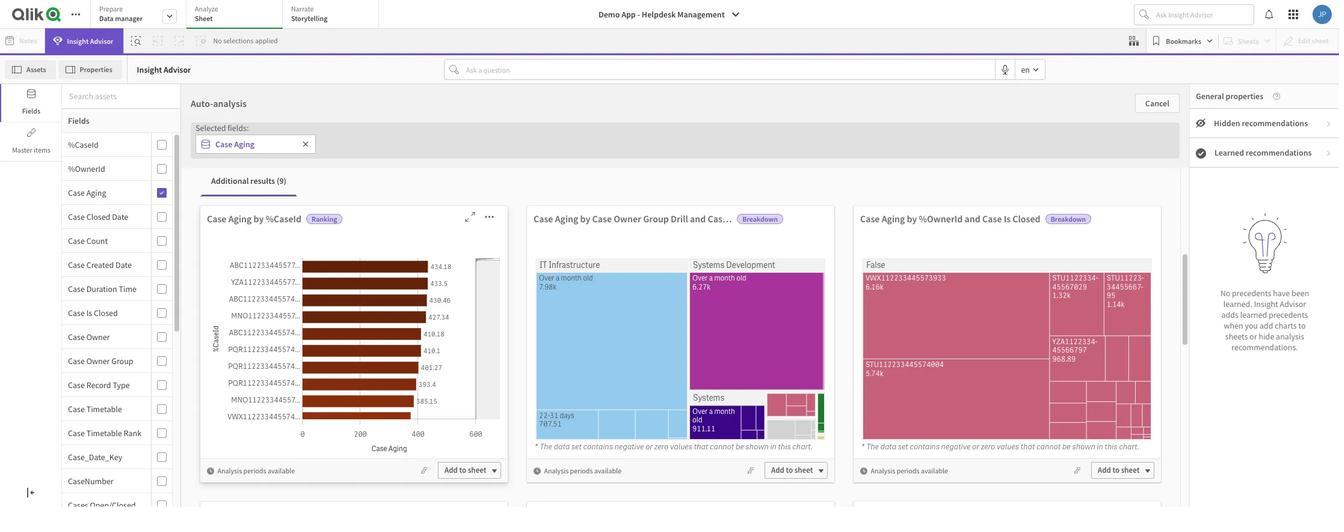 Task type: locate. For each thing, give the bounding box(es) containing it.
analysis periods available for case
[[544, 467, 622, 476]]

2 the from the left
[[866, 442, 879, 453]]

medium
[[564, 83, 637, 111]]

rank
[[124, 428, 141, 439]]

1 horizontal spatial *
[[534, 442, 538, 453]]

open & resolved cases over time
[[6, 400, 154, 412]]

shown
[[745, 442, 769, 453], [1072, 442, 1095, 453]]

learned recommendations
[[1215, 147, 1312, 158]]

0 horizontal spatial group
[[111, 356, 133, 367]]

%ownerid
[[68, 163, 105, 174], [919, 213, 963, 225]]

2 add to sheet button from the left
[[765, 463, 828, 480]]

0 vertical spatial owner
[[614, 213, 642, 225]]

analysis right hide
[[1276, 332, 1305, 343]]

recommendations
[[1242, 118, 1308, 129], [1246, 147, 1312, 158]]

0 horizontal spatial * the data set contains negative or zero values that cannot be shown in this chart.
[[534, 442, 813, 453]]

additional results (9) button
[[202, 167, 296, 196]]

2 periods from the left
[[570, 467, 593, 476]]

1 analysis periods available from the left
[[217, 467, 295, 476]]

2 available from the left
[[594, 467, 622, 476]]

analyze
[[195, 4, 218, 13]]

analysis inside no precedents have been learned. insight advisor adds learned precedents when you add charts to sheets or hide analysis recommendations.
[[1276, 332, 1305, 343]]

2 horizontal spatial sheet
[[1121, 466, 1140, 476]]

2 that from the left
[[1021, 442, 1035, 453]]

0 vertical spatial case aging
[[215, 139, 255, 150]]

1 be from the left
[[736, 442, 744, 453]]

0 horizontal spatial is
[[86, 308, 92, 319]]

0 horizontal spatial and
[[690, 213, 706, 225]]

recommendations down help icon
[[1242, 118, 1308, 129]]

advisor inside no precedents have been learned. insight advisor adds learned precedents when you add charts to sheets or hide analysis recommendations.
[[1280, 299, 1306, 310]]

0 vertical spatial recommendations
[[1242, 118, 1308, 129]]

case aging down fields:
[[215, 139, 255, 150]]

no up adds
[[1221, 288, 1231, 299]]

view disabled image
[[1196, 119, 1206, 128]]

%caseid menu item
[[62, 133, 172, 157]]

3 periods from the left
[[897, 467, 920, 476]]

1 vertical spatial date
[[116, 260, 132, 270]]

0 horizontal spatial sheet
[[468, 466, 486, 476]]

1 add to sheet button from the left
[[438, 463, 501, 480]]

1 vertical spatial case aging
[[68, 187, 106, 198]]

1 vertical spatial %caseid
[[266, 213, 302, 225]]

owner for case owner
[[86, 332, 110, 343]]

group
[[643, 213, 669, 225], [111, 356, 133, 367]]

is
[[1004, 213, 1011, 225], [86, 308, 92, 319]]

high
[[144, 175, 162, 187]]

case owner menu item
[[62, 326, 172, 350]]

add
[[445, 466, 458, 476], [771, 466, 785, 476], [1098, 466, 1111, 476]]

in
[[770, 442, 776, 453], [1097, 442, 1103, 453]]

1 values from the left
[[670, 442, 692, 453]]

breakdown for case aging by %ownerid and case is closed
[[1051, 215, 1086, 224]]

1 set from the left
[[571, 442, 581, 453]]

recommendations inside button
[[1242, 118, 1308, 129]]

learned
[[1215, 147, 1244, 158]]

time right over
[[132, 400, 154, 412]]

2 this from the left
[[1105, 442, 1118, 453]]

0 horizontal spatial insight
[[67, 36, 89, 45]]

1 * the data set contains negative or zero values that cannot be shown in this chart. from the left
[[534, 442, 813, 453]]

available
[[268, 467, 295, 476], [594, 467, 622, 476], [921, 467, 948, 476]]

2 horizontal spatial *
[[861, 442, 865, 453]]

app
[[622, 9, 636, 20]]

2 analysis periods available from the left
[[544, 467, 622, 476]]

1 horizontal spatial chart.
[[1119, 442, 1139, 453]]

owner up record
[[86, 356, 110, 367]]

drill
[[671, 213, 688, 225]]

2 horizontal spatial or
[[1250, 332, 1257, 343]]

1 horizontal spatial add to sheet
[[771, 466, 813, 476]]

of
[[135, 175, 143, 187]]

cases inside high priority cases 72
[[255, 83, 310, 111]]

add to sheet button for case aging by case owner group drill and case timetable
[[765, 463, 828, 480]]

contains
[[583, 442, 613, 453], [910, 442, 940, 453]]

0 horizontal spatial set
[[571, 442, 581, 453]]

1 horizontal spatial shown
[[1072, 442, 1095, 453]]

1 vertical spatial timetable
[[86, 404, 122, 415]]

values
[[670, 442, 692, 453], [997, 442, 1019, 453]]

priority inside "medium priority cases 142"
[[641, 83, 708, 111]]

recommendations for learned recommendations
[[1246, 147, 1312, 158]]

* the data set contains negative or zero values that cannot be shown in this chart. for case aging by case owner group drill and case timetable's the "add to sheet" button
[[534, 442, 813, 453]]

0 horizontal spatial available
[[268, 467, 295, 476]]

sheet
[[468, 466, 486, 476], [795, 466, 813, 476], [1121, 466, 1140, 476]]

1 horizontal spatial breakdown
[[1051, 215, 1086, 224]]

1 horizontal spatial * the data set contains negative or zero values that cannot be shown in this chart.
[[861, 442, 1139, 453]]

chart.
[[792, 442, 813, 453], [1119, 442, 1139, 453]]

0 horizontal spatial breakdown
[[743, 215, 778, 224]]

learned.
[[1224, 299, 1253, 310]]

no inside no precedents have been learned. insight advisor adds learned precedents when you add charts to sheets or hide analysis recommendations.
[[1221, 288, 1231, 299]]

fields up the %caseid button
[[68, 116, 89, 126]]

recommendations down "hidden recommendations" button
[[1246, 147, 1312, 158]]

1 vertical spatial group
[[111, 356, 133, 367]]

analysis for case aging by case owner group drill and case timetable
[[544, 467, 569, 476]]

1 vertical spatial insight advisor
[[137, 64, 191, 75]]

data for case aging by case owner group drill and case timetable's the "add to sheet" button
[[554, 442, 570, 453]]

(9)
[[277, 176, 287, 187]]

case inside menu item
[[68, 187, 85, 198]]

1 horizontal spatial available
[[594, 467, 622, 476]]

1 zero from the left
[[654, 442, 668, 453]]

open for open & resolved cases over time
[[6, 400, 29, 412]]

1 add from the left
[[445, 466, 458, 476]]

date inside "menu item"
[[112, 212, 128, 222]]

0 horizontal spatial data
[[554, 442, 570, 453]]

assets button
[[5, 60, 56, 79]]

0 vertical spatial insight
[[67, 36, 89, 45]]

2 set from the left
[[898, 442, 908, 453]]

1 horizontal spatial that
[[1021, 442, 1035, 453]]

aging for case
[[555, 213, 578, 225]]

1 horizontal spatial analysis periods available
[[544, 467, 622, 476]]

case closed date
[[68, 212, 128, 222]]

0 horizontal spatial negative
[[614, 442, 644, 453]]

case closed date menu item
[[62, 205, 172, 229]]

1 horizontal spatial sheet
[[795, 466, 813, 476]]

0 horizontal spatial analysis
[[213, 97, 247, 110]]

case_date_key menu item
[[62, 446, 172, 470]]

0 horizontal spatial be
[[736, 442, 744, 453]]

case duration time menu item
[[62, 277, 172, 301]]

1 horizontal spatial no
[[1221, 288, 1231, 299]]

1 horizontal spatial zero
[[981, 442, 995, 453]]

3 available from the left
[[921, 467, 948, 476]]

auto-analysis
[[191, 97, 247, 110]]

0 horizontal spatial that
[[694, 442, 708, 453]]

precedents down have
[[1269, 310, 1308, 321]]

no
[[213, 36, 222, 45], [1221, 288, 1231, 299]]

fields up master items
[[22, 107, 40, 116]]

open inside open cases vs duration * bubble size represents number of high priority open cases
[[6, 162, 29, 175]]

precedents up learned
[[1232, 288, 1272, 299]]

insight advisor down data
[[67, 36, 113, 45]]

priority
[[184, 83, 251, 111], [641, 83, 708, 111], [1066, 83, 1132, 111], [623, 162, 657, 175]]

1 vertical spatial no
[[1221, 288, 1231, 299]]

open
[[6, 162, 29, 175], [558, 162, 581, 175], [6, 400, 29, 412]]

2 sheet from the left
[[795, 466, 813, 476]]

open for open cases vs duration * bubble size represents number of high priority open cases
[[6, 162, 29, 175]]

1 chart. from the left
[[792, 442, 813, 453]]

%ownerid button
[[62, 163, 149, 174]]

0 horizontal spatial no
[[213, 36, 222, 45]]

case inside "menu item"
[[68, 212, 85, 222]]

casenumber menu item
[[62, 470, 172, 494]]

small image
[[1326, 120, 1333, 128], [1196, 148, 1206, 159], [1326, 150, 1333, 157], [207, 468, 214, 475], [534, 468, 541, 475]]

1 horizontal spatial or
[[972, 442, 979, 453]]

hidden recommendations
[[1214, 118, 1308, 129]]

0 horizontal spatial *
[[6, 175, 10, 187]]

type up over
[[113, 380, 130, 391]]

duration inside case duration time menu item
[[86, 284, 117, 295]]

0 horizontal spatial periods
[[243, 467, 266, 476]]

set for 3rd the "add to sheet" button from left
[[898, 442, 908, 453]]

date inside menu item
[[116, 260, 132, 270]]

* the data set contains negative or zero values that cannot be shown in this chart.
[[534, 442, 813, 453], [861, 442, 1139, 453]]

priority inside high priority cases 72
[[184, 83, 251, 111]]

0 horizontal spatial add to sheet
[[445, 466, 486, 476]]

by for priority
[[611, 162, 621, 175]]

date down the case aging menu item
[[112, 212, 128, 222]]

2 horizontal spatial advisor
[[1280, 299, 1306, 310]]

master
[[12, 146, 32, 155]]

1 sheet from the left
[[468, 466, 486, 476]]

1 horizontal spatial be
[[1062, 442, 1071, 453]]

case aging by %caseid
[[207, 213, 302, 225]]

2 values from the left
[[997, 442, 1019, 453]]

2 breakdown from the left
[[1051, 215, 1086, 224]]

142
[[634, 111, 697, 156]]

1 data from the left
[[554, 442, 570, 453]]

0 vertical spatial %ownerid
[[68, 163, 105, 174]]

zero
[[654, 442, 668, 453], [981, 442, 995, 453]]

2 vertical spatial insight
[[1254, 299, 1279, 310]]

0 horizontal spatial chart.
[[792, 442, 813, 453]]

james peterson image
[[1313, 5, 1332, 24]]

add to sheet button
[[438, 463, 501, 480], [765, 463, 828, 480], [1092, 463, 1155, 480]]

recommendations for hidden recommendations
[[1242, 118, 1308, 129]]

learned recommendations button
[[1190, 138, 1339, 168]]

analysis periods available for %caseid
[[217, 467, 295, 476]]

72
[[203, 111, 245, 156]]

0 horizontal spatial advisor
[[90, 36, 113, 45]]

insight advisor up high
[[137, 64, 191, 75]]

case owner group menu item
[[62, 350, 172, 374]]

recommendations inside button
[[1246, 147, 1312, 158]]

2 data from the left
[[880, 442, 896, 453]]

0 horizontal spatial add
[[445, 466, 458, 476]]

1 breakdown from the left
[[743, 215, 778, 224]]

manager
[[115, 14, 143, 23]]

3 add to sheet button from the left
[[1092, 463, 1155, 480]]

properties
[[1226, 91, 1264, 102]]

bubble
[[12, 175, 40, 187]]

helpdesk
[[642, 9, 676, 20]]

2 add to sheet from the left
[[771, 466, 813, 476]]

0 horizontal spatial analysis
[[217, 467, 242, 476]]

items
[[34, 146, 50, 155]]

1 that from the left
[[694, 442, 708, 453]]

group inside 'menu item'
[[111, 356, 133, 367]]

breakdown for case aging by case owner group drill and case timetable
[[743, 215, 778, 224]]

insight up add
[[1254, 299, 1279, 310]]

2 * the data set contains negative or zero values that cannot be shown in this chart. from the left
[[861, 442, 1139, 453]]

tab list
[[90, 0, 383, 30]]

or inside no precedents have been learned. insight advisor adds learned precedents when you add charts to sheets or hide analysis recommendations.
[[1250, 332, 1257, 343]]

case aging menu item
[[62, 181, 172, 205]]

owner down open cases by priority type
[[614, 213, 642, 225]]

case is closed button
[[62, 308, 149, 319]]

0 vertical spatial %caseid
[[68, 139, 99, 150]]

1 horizontal spatial type
[[658, 162, 679, 175]]

0 vertical spatial type
[[658, 162, 679, 175]]

advisor down data
[[90, 36, 113, 45]]

%caseid up vs
[[68, 139, 99, 150]]

0 horizontal spatial zero
[[654, 442, 668, 453]]

no for no selections applied
[[213, 36, 222, 45]]

1 horizontal spatial add to sheet button
[[765, 463, 828, 480]]

aging inside the case aging menu item
[[86, 187, 106, 198]]

insight inside dropdown button
[[67, 36, 89, 45]]

0 horizontal spatial cannot
[[710, 442, 734, 453]]

or for case aging by case owner group drill and case timetable's the "add to sheet" button
[[645, 442, 653, 453]]

2 add from the left
[[771, 466, 785, 476]]

1 horizontal spatial analysis
[[544, 467, 569, 476]]

cases inside open cases vs duration * bubble size represents number of high priority open cases
[[31, 162, 57, 175]]

menu
[[62, 133, 181, 508]]

analysis up the selected fields:
[[213, 97, 247, 110]]

0 horizontal spatial this
[[778, 442, 791, 453]]

2 shown from the left
[[1072, 442, 1095, 453]]

1 horizontal spatial add
[[771, 466, 785, 476]]

case is closed menu item
[[62, 301, 172, 326]]

cancel
[[1146, 98, 1170, 109]]

date right created
[[116, 260, 132, 270]]

2 horizontal spatial add to sheet
[[1098, 466, 1140, 476]]

insight up high
[[137, 64, 162, 75]]

additional
[[211, 176, 249, 187]]

1 horizontal spatial contains
[[910, 442, 940, 453]]

2 analysis from the left
[[544, 467, 569, 476]]

2 horizontal spatial add to sheet button
[[1092, 463, 1155, 480]]

periods
[[243, 467, 266, 476], [570, 467, 593, 476], [897, 467, 920, 476]]

be for 3rd the "add to sheet" button from left
[[1062, 442, 1071, 453]]

fields
[[22, 107, 40, 116], [68, 116, 89, 126]]

insight inside no precedents have been learned. insight advisor adds learned precedents when you add charts to sheets or hide analysis recommendations.
[[1254, 299, 1279, 310]]

group left drill
[[643, 213, 669, 225]]

2 in from the left
[[1097, 442, 1103, 453]]

small image
[[860, 468, 868, 475]]

time down case created date menu item
[[119, 284, 137, 295]]

timetable for case timetable rank
[[86, 428, 122, 439]]

1 horizontal spatial group
[[643, 213, 669, 225]]

2 chart. from the left
[[1119, 442, 1139, 453]]

when
[[1224, 321, 1244, 332]]

1 horizontal spatial periods
[[570, 467, 593, 476]]

set for case aging by case owner group drill and case timetable's the "add to sheet" button
[[571, 442, 581, 453]]

%caseid
[[68, 139, 99, 150], [266, 213, 302, 225]]

2 zero from the left
[[981, 442, 995, 453]]

%caseid down (9)
[[266, 213, 302, 225]]

2 be from the left
[[1062, 442, 1071, 453]]

type down 142 at the top
[[658, 162, 679, 175]]

1 vertical spatial is
[[86, 308, 92, 319]]

priority
[[164, 175, 193, 187]]

case
[[215, 139, 233, 150], [68, 187, 85, 198], [68, 212, 85, 222], [207, 213, 227, 225], [534, 213, 553, 225], [592, 213, 612, 225], [708, 213, 728, 225], [860, 213, 880, 225], [983, 213, 1002, 225], [68, 236, 85, 246], [68, 260, 85, 270], [68, 284, 85, 295], [68, 308, 85, 319], [68, 332, 85, 343], [68, 356, 85, 367], [68, 380, 85, 391], [68, 404, 85, 415], [68, 428, 85, 439]]

2 horizontal spatial available
[[921, 467, 948, 476]]

aging for %ownerid
[[882, 213, 905, 225]]

advisor up charts on the bottom
[[1280, 299, 1306, 310]]

insight up properties "button"
[[67, 36, 89, 45]]

case timetable rank button
[[62, 428, 149, 439]]

deselect field image
[[302, 141, 309, 148]]

to inside no precedents have been learned. insight advisor adds learned precedents when you add charts to sheets or hide analysis recommendations.
[[1299, 321, 1306, 332]]

analysis for case aging by %caseid
[[217, 467, 242, 476]]

2 horizontal spatial insight
[[1254, 299, 1279, 310]]

time inside menu item
[[119, 284, 137, 295]]

*
[[6, 175, 10, 187], [534, 442, 538, 453], [861, 442, 865, 453]]

fields button
[[0, 84, 61, 122], [1, 84, 61, 122], [62, 109, 181, 133]]

group down case owner menu item
[[111, 356, 133, 367]]

duration right vs
[[71, 162, 109, 175]]

case_date_key
[[68, 452, 122, 463]]

owner inside 'menu item'
[[86, 356, 110, 367]]

%ownerid inside %ownerid 'menu item'
[[68, 163, 105, 174]]

0 horizontal spatial %ownerid
[[68, 163, 105, 174]]

insight advisor
[[67, 36, 113, 45], [137, 64, 191, 75]]

be
[[736, 442, 744, 453], [1062, 442, 1071, 453]]

0 vertical spatial advisor
[[90, 36, 113, 45]]

no precedents have been learned. insight advisor adds learned precedents when you add charts to sheets or hide analysis recommendations.
[[1221, 288, 1310, 353]]

time
[[119, 284, 137, 295], [132, 400, 154, 412]]

1 vertical spatial insight
[[137, 64, 162, 75]]

hide
[[1259, 332, 1275, 343]]

analysis
[[217, 467, 242, 476], [544, 467, 569, 476], [871, 467, 895, 476]]

1 vertical spatial recommendations
[[1246, 147, 1312, 158]]

to for 3rd the "add to sheet" button from left
[[1113, 466, 1120, 476]]

case timetable menu item
[[62, 398, 172, 422]]

advisor up high
[[164, 64, 191, 75]]

3 analysis from the left
[[871, 467, 895, 476]]

menu containing %caseid
[[62, 133, 181, 508]]

1 vertical spatial %ownerid
[[919, 213, 963, 225]]

2 horizontal spatial analysis periods available
[[871, 467, 948, 476]]

available for case
[[594, 467, 622, 476]]

1 available from the left
[[268, 467, 295, 476]]

is inside menu item
[[86, 308, 92, 319]]

0 horizontal spatial values
[[670, 442, 692, 453]]

0 horizontal spatial add to sheet button
[[438, 463, 501, 480]]

1 this from the left
[[778, 442, 791, 453]]

by for %caseid
[[254, 213, 264, 225]]

0 horizontal spatial insight advisor
[[67, 36, 113, 45]]

1 horizontal spatial in
[[1097, 442, 1103, 453]]

owner inside menu item
[[86, 332, 110, 343]]

2 and from the left
[[965, 213, 981, 225]]

1 periods from the left
[[243, 467, 266, 476]]

casenumber button
[[62, 476, 149, 487]]

0 vertical spatial is
[[1004, 213, 1011, 225]]

duration down created
[[86, 284, 117, 295]]

hidden
[[1214, 118, 1241, 129]]

1 analysis from the left
[[217, 467, 242, 476]]

1 horizontal spatial data
[[880, 442, 896, 453]]

owner up case owner group
[[86, 332, 110, 343]]

results
[[251, 176, 275, 187]]

advisor inside insight advisor dropdown button
[[90, 36, 113, 45]]

case aging down represents
[[68, 187, 106, 198]]

2 horizontal spatial periods
[[897, 467, 920, 476]]

the
[[540, 442, 552, 453], [866, 442, 879, 453]]

priority inside low priority cases 203
[[1066, 83, 1132, 111]]

analysis
[[213, 97, 247, 110], [1276, 332, 1305, 343]]

narrate storytelling
[[291, 4, 328, 23]]

1 horizontal spatial analysis
[[1276, 332, 1305, 343]]

smart search image
[[131, 36, 141, 46]]

1 add to sheet from the left
[[445, 466, 486, 476]]

open for open cases by priority type
[[558, 162, 581, 175]]

0 horizontal spatial type
[[113, 380, 130, 391]]

application
[[0, 0, 1339, 508]]

available for %caseid
[[268, 467, 295, 476]]

data for 3rd the "add to sheet" button from left
[[880, 442, 896, 453]]

%ownerid menu item
[[62, 157, 172, 181]]

1 horizontal spatial values
[[997, 442, 1019, 453]]

1 horizontal spatial this
[[1105, 442, 1118, 453]]

no left the selections
[[213, 36, 222, 45]]

cases inside low priority cases 203
[[1136, 83, 1191, 111]]

case owner
[[68, 332, 110, 343]]

or
[[1250, 332, 1257, 343], [645, 442, 653, 453], [972, 442, 979, 453]]

0 horizontal spatial %caseid
[[68, 139, 99, 150]]

1 master items button from the left
[[0, 123, 61, 161]]

add to sheet for case aging by case owner group drill and case timetable
[[771, 466, 813, 476]]

1 vertical spatial type
[[113, 380, 130, 391]]

this
[[778, 442, 791, 453], [1105, 442, 1118, 453]]

tab list containing prepare
[[90, 0, 383, 30]]



Task type: vqa. For each thing, say whether or not it's contained in the screenshot.
Single Color Popup Button
no



Task type: describe. For each thing, give the bounding box(es) containing it.
case created date menu item
[[62, 253, 172, 277]]

1 horizontal spatial %caseid
[[266, 213, 302, 225]]

3 sheet from the left
[[1121, 466, 1140, 476]]

general properties
[[1196, 91, 1264, 102]]

3 add from the left
[[1098, 466, 1111, 476]]

priority for 72
[[184, 83, 251, 111]]

case aging by %ownerid and case is closed
[[860, 213, 1041, 225]]

no selections applied
[[213, 36, 278, 45]]

case duration time
[[68, 284, 137, 295]]

1 in from the left
[[770, 442, 776, 453]]

1 cannot from the left
[[710, 442, 734, 453]]

Ask Insight Advisor text field
[[1154, 5, 1254, 24]]

assets
[[26, 65, 46, 74]]

1 vertical spatial advisor
[[164, 64, 191, 75]]

case aging inside the case aging menu item
[[68, 187, 106, 198]]

case duration time button
[[62, 284, 149, 295]]

date for case closed date
[[112, 212, 128, 222]]

case aging button
[[62, 187, 149, 198]]

selected fields:
[[196, 123, 249, 134]]

resolved
[[40, 400, 80, 412]]

1 horizontal spatial case aging
[[215, 139, 255, 150]]

applied
[[255, 36, 278, 45]]

duration inside open cases vs duration * bubble size represents number of high priority open cases
[[71, 162, 109, 175]]

insight advisor button
[[45, 28, 124, 54]]

add
[[1260, 321, 1274, 332]]

case closed date button
[[62, 212, 149, 222]]

case owner group button
[[62, 356, 149, 367]]

master items
[[12, 146, 50, 155]]

insight advisor inside dropdown button
[[67, 36, 113, 45]]

auto-
[[191, 97, 213, 110]]

or for 3rd the "add to sheet" button from left
[[972, 442, 979, 453]]

properties
[[80, 65, 112, 74]]

2 master items button from the left
[[1, 123, 61, 161]]

open cases vs duration * bubble size represents number of high priority open cases
[[6, 162, 239, 187]]

aging for %caseid
[[228, 213, 252, 225]]

medium priority cases 142
[[564, 83, 767, 156]]

prepare
[[99, 4, 123, 13]]

1 horizontal spatial %ownerid
[[919, 213, 963, 225]]

2 negative from the left
[[941, 442, 970, 453]]

Ask a question text field
[[464, 60, 995, 79]]

%caseid button
[[62, 139, 149, 150]]

high
[[138, 83, 180, 111]]

full screen image
[[461, 211, 480, 223]]

cancel button
[[1135, 94, 1180, 113]]

number
[[102, 175, 133, 187]]

high priority cases 72
[[138, 83, 310, 156]]

to for case aging by case owner group drill and case timetable's the "add to sheet" button
[[786, 466, 793, 476]]

analyze sheet
[[195, 4, 218, 23]]

1 vertical spatial precedents
[[1269, 310, 1308, 321]]

you
[[1245, 321, 1258, 332]]

by for case
[[580, 213, 591, 225]]

-
[[638, 9, 640, 20]]

case count
[[68, 236, 108, 246]]

case is closed
[[68, 308, 118, 319]]

&
[[31, 400, 38, 412]]

case aging by case owner group drill and case timetable
[[534, 213, 771, 225]]

* inside open cases vs duration * bubble size represents number of high priority open cases
[[6, 175, 10, 187]]

case timetable rank menu item
[[62, 422, 172, 446]]

bookmarks button
[[1149, 31, 1216, 51]]

case owner button
[[62, 332, 149, 343]]

zero for case aging by case owner group drill and case timetable's the "add to sheet" button
[[654, 442, 668, 453]]

case inside 'menu item'
[[68, 356, 85, 367]]

case created date button
[[62, 260, 149, 270]]

adds
[[1222, 310, 1239, 321]]

cases open/closed menu item
[[62, 494, 172, 508]]

* the data set contains negative or zero values that cannot be shown in this chart. for 3rd the "add to sheet" button from left
[[861, 442, 1139, 453]]

case created date
[[68, 260, 132, 270]]

over
[[110, 400, 131, 412]]

selections tool image
[[1130, 36, 1139, 46]]

1 negative from the left
[[614, 442, 644, 453]]

owner for case owner group
[[86, 356, 110, 367]]

date for case created date
[[116, 260, 132, 270]]

periods for %caseid
[[243, 467, 266, 476]]

case timetable
[[68, 404, 122, 415]]

represents
[[58, 175, 100, 187]]

selected
[[196, 123, 226, 134]]

Search assets text field
[[62, 85, 181, 107]]

hidden recommendations button
[[1190, 109, 1339, 138]]

learned
[[1241, 310, 1267, 321]]

1 shown from the left
[[745, 442, 769, 453]]

low priority cases 203
[[1023, 83, 1191, 156]]

data
[[99, 14, 114, 23]]

cases inside "medium priority cases 142"
[[712, 83, 767, 111]]

0 vertical spatial group
[[643, 213, 669, 225]]

open cases by priority type
[[558, 162, 679, 175]]

case record type
[[68, 380, 130, 391]]

1 and from the left
[[690, 213, 706, 225]]

case timetable button
[[62, 404, 149, 415]]

priority for 142
[[641, 83, 708, 111]]

count
[[86, 236, 108, 246]]

closed inside "menu item"
[[86, 212, 110, 222]]

size
[[41, 175, 56, 187]]

case record type button
[[62, 380, 149, 391]]

case owner group
[[68, 356, 133, 367]]

%caseid inside menu item
[[68, 139, 99, 150]]

by for %ownerid
[[907, 213, 917, 225]]

demo
[[599, 9, 620, 20]]

1 the from the left
[[540, 442, 552, 453]]

be for case aging by case owner group drill and case timetable's the "add to sheet" button
[[736, 442, 744, 453]]

2 contains from the left
[[910, 442, 940, 453]]

3 add to sheet from the left
[[1098, 466, 1140, 476]]

no for no precedents have been learned. insight advisor adds learned precedents when you add charts to sheets or hide analysis recommendations.
[[1221, 288, 1231, 299]]

1 horizontal spatial insight advisor
[[137, 64, 191, 75]]

en button
[[1016, 60, 1045, 79]]

0 horizontal spatial fields
[[22, 107, 40, 116]]

sheet for case aging by %caseid
[[468, 466, 486, 476]]

1 horizontal spatial insight
[[137, 64, 162, 75]]

management
[[678, 9, 725, 20]]

0 vertical spatial analysis
[[213, 97, 247, 110]]

3 analysis periods available from the left
[[871, 467, 948, 476]]

sheet
[[195, 14, 213, 23]]

fields:
[[228, 123, 249, 134]]

add to sheet for case aging by %caseid
[[445, 466, 486, 476]]

1 vertical spatial time
[[132, 400, 154, 412]]

1 contains from the left
[[583, 442, 613, 453]]

add for case aging by case owner group drill and case timetable
[[771, 466, 785, 476]]

that for 3rd the "add to sheet" button from left
[[1021, 442, 1035, 453]]

been
[[1292, 288, 1310, 299]]

prepare data manager
[[99, 4, 143, 23]]

case record type menu item
[[62, 374, 172, 398]]

bookmarks
[[1166, 36, 1202, 45]]

timetable for case timetable
[[86, 404, 122, 415]]

case count menu item
[[62, 229, 172, 253]]

casenumber
[[68, 476, 114, 487]]

0 vertical spatial timetable
[[729, 213, 771, 225]]

sheets
[[1226, 332, 1248, 343]]

demo app - helpdesk management button
[[592, 5, 748, 24]]

additional results (9)
[[211, 176, 287, 187]]

properties button
[[58, 60, 122, 79]]

case count button
[[62, 236, 149, 246]]

2 cannot from the left
[[1037, 442, 1061, 453]]

add for case aging by %caseid
[[445, 466, 458, 476]]

cases
[[216, 175, 239, 187]]

periods for case
[[570, 467, 593, 476]]

priority for 203
[[1066, 83, 1132, 111]]

more image
[[480, 211, 499, 223]]

narrate
[[291, 4, 314, 13]]

general
[[1196, 91, 1224, 102]]

closed inside menu item
[[94, 308, 118, 319]]

add to sheet button for case aging by %caseid
[[438, 463, 501, 480]]

charts
[[1275, 321, 1297, 332]]

that for case aging by case owner group drill and case timetable's the "add to sheet" button
[[694, 442, 708, 453]]

zero for 3rd the "add to sheet" button from left
[[981, 442, 995, 453]]

203
[[1075, 111, 1138, 156]]

sheet for case aging by case owner group drill and case timetable
[[795, 466, 813, 476]]

record
[[86, 380, 111, 391]]

type inside menu item
[[113, 380, 130, 391]]

to for the "add to sheet" button associated with case aging by %caseid
[[459, 466, 466, 476]]

application containing 72
[[0, 0, 1339, 508]]

created
[[86, 260, 114, 270]]

storytelling
[[291, 14, 328, 23]]

1 horizontal spatial fields
[[68, 116, 89, 126]]

help image
[[1264, 93, 1281, 100]]

low
[[1023, 83, 1061, 111]]

selections
[[223, 36, 254, 45]]

0 vertical spatial precedents
[[1232, 288, 1272, 299]]



